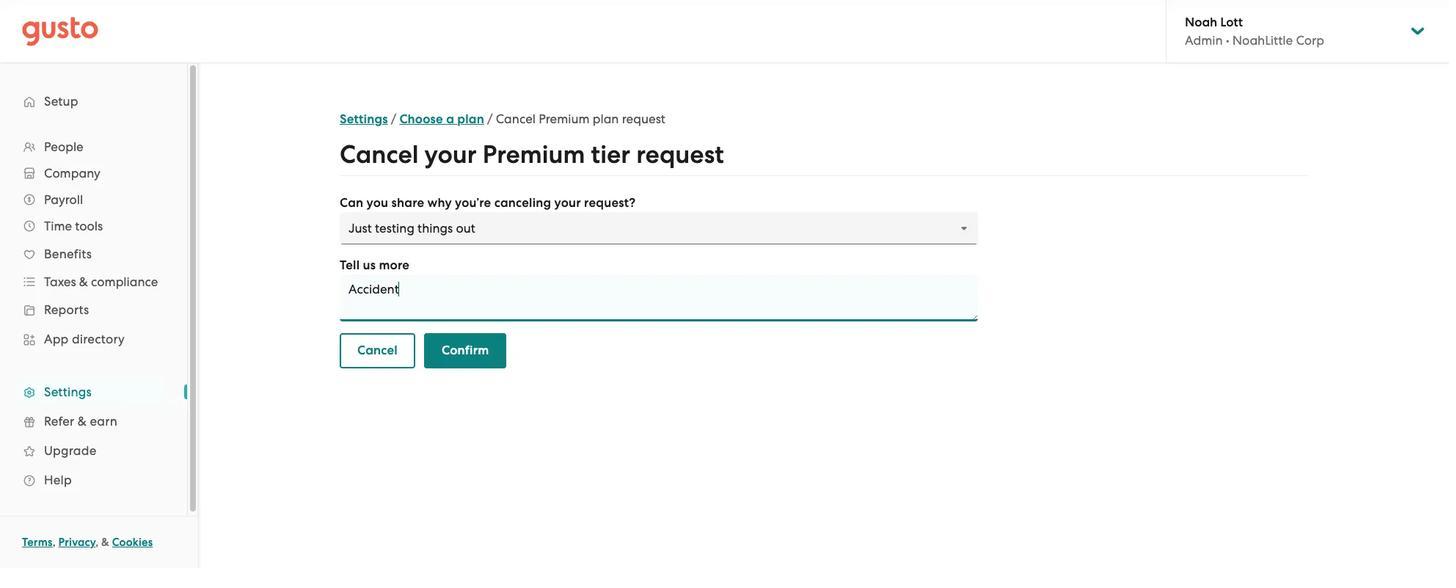Task type: vqa. For each thing, say whether or not it's contained in the screenshot.
Federal
no



Task type: locate. For each thing, give the bounding box(es) containing it.
time
[[44, 219, 72, 233]]

tell
[[340, 258, 360, 273]]

settings for settings
[[44, 385, 92, 399]]

time tools button
[[15, 213, 173, 239]]

you're
[[455, 195, 491, 211]]

0 vertical spatial premium
[[539, 112, 590, 126]]

tell us more
[[340, 258, 410, 273]]

request
[[622, 112, 666, 126], [637, 139, 724, 170]]

can you share why you're canceling your request?
[[340, 195, 636, 211]]

privacy
[[58, 536, 96, 549]]

settings / choose a plan / cancel premium plan request
[[340, 112, 666, 127]]

2 / from the left
[[487, 112, 493, 126]]

1 vertical spatial your
[[555, 195, 581, 211]]

/ right a
[[487, 112, 493, 126]]

settings link left choose
[[340, 112, 388, 127]]

settings inside list
[[44, 385, 92, 399]]

refer
[[44, 414, 74, 429]]

settings up refer on the bottom left
[[44, 385, 92, 399]]

company button
[[15, 160, 173, 186]]

1 horizontal spatial plan
[[593, 112, 619, 126]]

request?
[[584, 195, 636, 211]]

can
[[340, 195, 364, 211]]

1 / from the left
[[391, 112, 397, 126]]

,
[[53, 536, 56, 549], [96, 536, 99, 549]]

0 vertical spatial &
[[79, 275, 88, 289]]

plan
[[458, 112, 485, 127], [593, 112, 619, 126]]

reports
[[44, 302, 89, 317]]

settings for settings / choose a plan / cancel premium plan request
[[340, 112, 388, 127]]

1 vertical spatial cancel
[[340, 139, 419, 170]]

& for compliance
[[79, 275, 88, 289]]

directory
[[72, 332, 125, 347]]

& right the "taxes"
[[79, 275, 88, 289]]

1 vertical spatial premium
[[483, 139, 585, 170]]

request up tier in the left top of the page
[[622, 112, 666, 126]]

tools
[[75, 219, 103, 233]]

/ left choose
[[391, 112, 397, 126]]

noahlittle
[[1233, 33, 1294, 48]]

app directory
[[44, 332, 125, 347]]

1 horizontal spatial settings link
[[340, 112, 388, 127]]

why
[[428, 195, 452, 211]]

list
[[0, 134, 187, 495]]

& left cookies
[[101, 536, 109, 549]]

1 horizontal spatial /
[[487, 112, 493, 126]]

people button
[[15, 134, 173, 160]]

0 vertical spatial your
[[425, 139, 477, 170]]

0 horizontal spatial ,
[[53, 536, 56, 549]]

, left cookies
[[96, 536, 99, 549]]

cancel
[[496, 112, 536, 126], [340, 139, 419, 170], [358, 343, 398, 358]]

list containing people
[[0, 134, 187, 495]]

& for earn
[[78, 414, 87, 429]]

& left earn
[[78, 414, 87, 429]]

1 vertical spatial &
[[78, 414, 87, 429]]

request right tier in the left top of the page
[[637, 139, 724, 170]]

2 vertical spatial cancel
[[358, 343, 398, 358]]

1 vertical spatial settings
[[44, 385, 92, 399]]

taxes & compliance
[[44, 275, 158, 289]]

confirm button
[[424, 333, 507, 369]]

cookies button
[[112, 534, 153, 551]]

setup
[[44, 94, 78, 109]]

0 vertical spatial settings
[[340, 112, 388, 127]]

us
[[363, 258, 376, 273]]

noah
[[1186, 15, 1218, 30]]

your
[[425, 139, 477, 170], [555, 195, 581, 211]]

0 horizontal spatial plan
[[458, 112, 485, 127]]

settings link
[[340, 112, 388, 127], [15, 379, 173, 405]]

company
[[44, 166, 100, 181]]

1 vertical spatial settings link
[[15, 379, 173, 405]]

cancel inside settings / choose a plan / cancel premium plan request
[[496, 112, 536, 126]]

people
[[44, 139, 83, 154]]

your down a
[[425, 139, 477, 170]]

settings left choose
[[340, 112, 388, 127]]

0 horizontal spatial /
[[391, 112, 397, 126]]

premium up cancel your premium tier request
[[539, 112, 590, 126]]

cancel link
[[340, 333, 415, 369]]

0 horizontal spatial settings
[[44, 385, 92, 399]]

premium
[[539, 112, 590, 126], [483, 139, 585, 170]]

plan right a
[[458, 112, 485, 127]]

1 horizontal spatial ,
[[96, 536, 99, 549]]

settings link up refer & earn link at the left bottom
[[15, 379, 173, 405]]

0 vertical spatial request
[[622, 112, 666, 126]]

plan up tier in the left top of the page
[[593, 112, 619, 126]]

0 vertical spatial settings link
[[340, 112, 388, 127]]

your left request?
[[555, 195, 581, 211]]

0 vertical spatial cancel
[[496, 112, 536, 126]]

reports link
[[15, 297, 173, 323]]

time tools
[[44, 219, 103, 233]]

canceling
[[495, 195, 552, 211]]

0 horizontal spatial settings link
[[15, 379, 173, 405]]

settings
[[340, 112, 388, 127], [44, 385, 92, 399]]

&
[[79, 275, 88, 289], [78, 414, 87, 429], [101, 536, 109, 549]]

, left privacy
[[53, 536, 56, 549]]

2 plan from the left
[[593, 112, 619, 126]]

payroll
[[44, 192, 83, 207]]

refer & earn link
[[15, 408, 173, 435]]

2 , from the left
[[96, 536, 99, 549]]

premium down settings / choose a plan / cancel premium plan request
[[483, 139, 585, 170]]

1 horizontal spatial settings
[[340, 112, 388, 127]]

upgrade
[[44, 443, 97, 458]]

/
[[391, 112, 397, 126], [487, 112, 493, 126]]

& inside dropdown button
[[79, 275, 88, 289]]

benefits link
[[15, 241, 173, 267]]



Task type: describe. For each thing, give the bounding box(es) containing it.
corp
[[1297, 33, 1325, 48]]

choose
[[400, 112, 443, 127]]

2 vertical spatial &
[[101, 536, 109, 549]]

plan inside settings / choose a plan / cancel premium plan request
[[593, 112, 619, 126]]

share
[[392, 195, 425, 211]]

request inside settings / choose a plan / cancel premium plan request
[[622, 112, 666, 126]]

tier
[[591, 139, 631, 170]]

taxes & compliance button
[[15, 269, 173, 295]]

cookies
[[112, 536, 153, 549]]

1 plan from the left
[[458, 112, 485, 127]]

app
[[44, 332, 69, 347]]

1 horizontal spatial your
[[555, 195, 581, 211]]

taxes
[[44, 275, 76, 289]]

more
[[379, 258, 410, 273]]

cancel for cancel
[[358, 343, 398, 358]]

privacy link
[[58, 536, 96, 549]]

gusto navigation element
[[0, 63, 187, 518]]

a
[[446, 112, 454, 127]]

terms link
[[22, 536, 53, 549]]

noah lott admin • noahlittle corp
[[1186, 15, 1325, 48]]

cancel for cancel your premium tier request
[[340, 139, 419, 170]]

0 horizontal spatial your
[[425, 139, 477, 170]]

terms
[[22, 536, 53, 549]]

home image
[[22, 17, 98, 46]]

confirm
[[442, 343, 489, 358]]

terms , privacy , & cookies
[[22, 536, 153, 549]]

1 , from the left
[[53, 536, 56, 549]]

help link
[[15, 467, 173, 493]]

you
[[367, 195, 389, 211]]

lott
[[1221, 15, 1244, 30]]

compliance
[[91, 275, 158, 289]]

earn
[[90, 414, 117, 429]]

choose a plan link
[[400, 112, 485, 127]]

premium inside settings / choose a plan / cancel premium plan request
[[539, 112, 590, 126]]

1 vertical spatial request
[[637, 139, 724, 170]]

admin
[[1186, 33, 1223, 48]]

upgrade link
[[15, 438, 173, 464]]

payroll button
[[15, 186, 173, 213]]

•
[[1227, 33, 1230, 48]]

benefits
[[44, 247, 92, 261]]

refer & earn
[[44, 414, 117, 429]]

app directory link
[[15, 326, 173, 352]]

help
[[44, 473, 72, 487]]

Tell us more text field
[[340, 275, 979, 322]]

cancel your premium tier request
[[340, 139, 724, 170]]

setup link
[[15, 88, 173, 115]]



